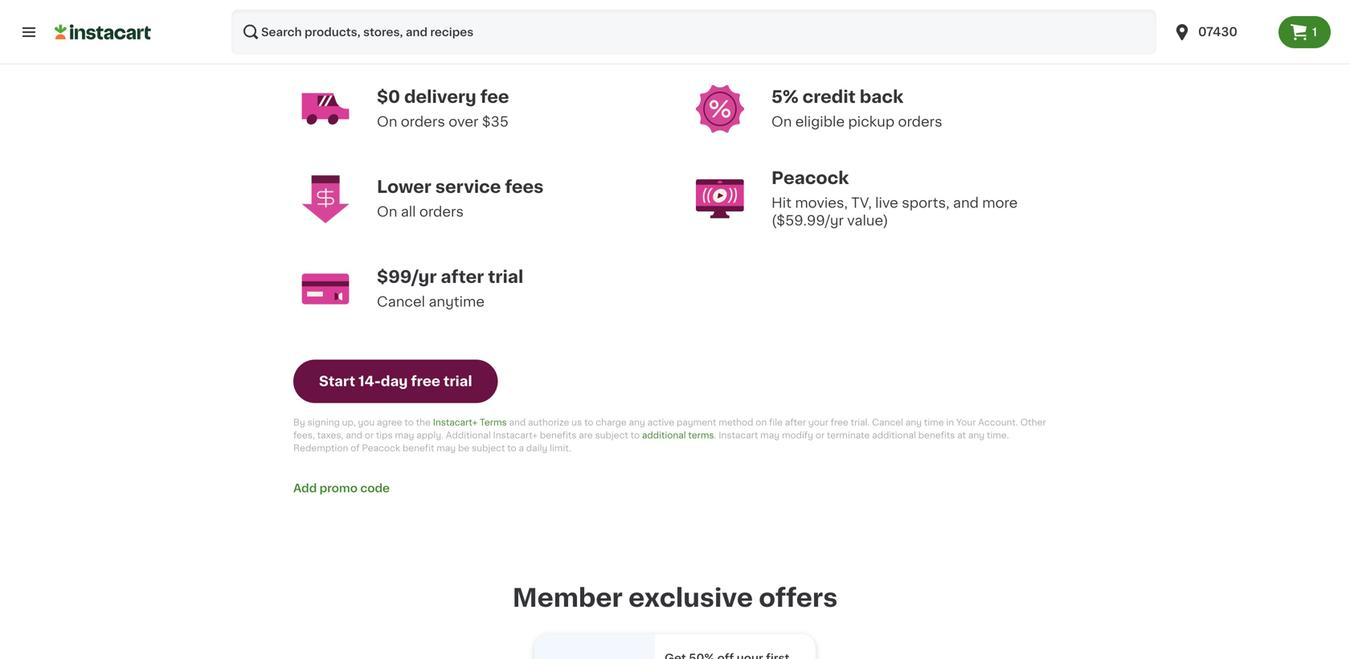 Task type: vqa. For each thing, say whether or not it's contained in the screenshot.


Task type: describe. For each thing, give the bounding box(es) containing it.
terms
[[688, 431, 714, 440]]

live
[[876, 196, 899, 210]]

over
[[449, 115, 479, 129]]

fee
[[481, 89, 509, 105]]

day
[[381, 375, 408, 388]]

are
[[579, 431, 593, 440]]

member exclusive offers
[[513, 586, 838, 611]]

pickup
[[848, 115, 895, 129]]

trial.
[[851, 418, 870, 427]]

0 horizontal spatial any
[[629, 418, 645, 427]]

add promo code
[[293, 483, 390, 494]]

2 horizontal spatial any
[[969, 431, 985, 440]]

to inside redemption of peacock benefit may be subject to a daily limit.
[[507, 444, 517, 453]]

1
[[1313, 27, 1318, 38]]

delivery
[[404, 89, 477, 105]]

method
[[719, 418, 754, 427]]

on eligible pickup orders
[[772, 115, 943, 129]]

more
[[983, 196, 1018, 210]]

active
[[648, 418, 675, 427]]

daily
[[526, 444, 548, 453]]

$99/yr after trial
[[377, 269, 524, 285]]

signing
[[308, 418, 340, 427]]

additional
[[446, 431, 491, 440]]

anytime
[[429, 295, 485, 309]]

fees
[[505, 179, 544, 195]]

5%
[[772, 89, 799, 105]]

free inside button
[[411, 375, 440, 388]]

additional terms link
[[642, 431, 714, 440]]

service
[[436, 179, 501, 195]]

07430 button
[[1173, 10, 1269, 55]]

orders down delivery
[[401, 115, 445, 129]]

to right us
[[584, 418, 594, 427]]

1 horizontal spatial any
[[906, 418, 922, 427]]

us
[[572, 418, 582, 427]]

and inside hit movies, tv, live sports, and more ($59.99/yr value)
[[953, 196, 979, 210]]

start 14-day free trial button
[[293, 360, 498, 403]]

may inside and authorize us to charge any active payment method on file after your free trial. cancel any time in your account. other fees, taxes, and or tips may apply. additional instacart+ benefits are subject to
[[395, 431, 414, 440]]

instacart logo image
[[55, 23, 151, 42]]

may for additional terms . instacart may modify or terminate additional benefits at any time.
[[761, 431, 780, 440]]

0 vertical spatial cancel
[[377, 295, 425, 309]]

on for lower service fees
[[377, 205, 397, 219]]

sports,
[[902, 196, 950, 210]]

instacart+ terms link
[[433, 418, 507, 427]]

.
[[714, 431, 717, 440]]

2 or from the left
[[816, 431, 825, 440]]

trial inside start 14-day free trial button
[[444, 375, 472, 388]]

other
[[1021, 418, 1046, 427]]

time.
[[987, 431, 1009, 440]]

redemption
[[293, 444, 348, 453]]

back
[[860, 89, 904, 105]]

member
[[513, 586, 623, 611]]

promo
[[320, 483, 358, 494]]

0 vertical spatial peacock
[[772, 170, 849, 187]]

lower service fees
[[377, 179, 544, 195]]

by
[[293, 418, 305, 427]]

subject inside and authorize us to charge any active payment method on file after your free trial. cancel any time in your account. other fees, taxes, and or tips may apply. additional instacart+ benefits are subject to
[[595, 431, 629, 440]]

0 vertical spatial trial
[[488, 269, 524, 285]]

0 horizontal spatial instacart+
[[433, 418, 478, 427]]

by signing up, you agree to the instacart+ terms
[[293, 418, 507, 427]]

start 14-day free trial
[[319, 375, 472, 388]]

benefits inside and authorize us to charge any active payment method on file after your free trial. cancel any time in your account. other fees, taxes, and or tips may apply. additional instacart+ benefits are subject to
[[540, 431, 577, 440]]

a
[[519, 444, 524, 453]]

at
[[958, 431, 966, 440]]

the
[[416, 418, 431, 427]]

hit
[[772, 196, 792, 210]]

1 additional from the left
[[642, 431, 686, 440]]

1 button
[[1279, 16, 1331, 48]]

benefit
[[403, 444, 434, 453]]

your
[[809, 418, 829, 427]]

agree
[[377, 418, 402, 427]]

authorize
[[528, 418, 570, 427]]

07430 button
[[1163, 10, 1279, 55]]

be
[[458, 444, 470, 453]]

after inside and authorize us to charge any active payment method on file after your free trial. cancel any time in your account. other fees, taxes, and or tips may apply. additional instacart+ benefits are subject to
[[785, 418, 806, 427]]

lower
[[377, 179, 432, 195]]



Task type: locate. For each thing, give the bounding box(es) containing it.
1 horizontal spatial instacart+
[[493, 431, 538, 440]]

1 horizontal spatial may
[[437, 444, 456, 453]]

account.
[[978, 418, 1018, 427]]

1 vertical spatial peacock
[[362, 444, 400, 453]]

on all orders
[[377, 205, 464, 219]]

0 horizontal spatial cancel
[[377, 295, 425, 309]]

may down by signing up, you agree to the instacart+ terms
[[395, 431, 414, 440]]

1 horizontal spatial after
[[785, 418, 806, 427]]

any left active
[[629, 418, 645, 427]]

$0
[[377, 89, 400, 105]]

instacart+
[[433, 418, 478, 427], [493, 431, 538, 440]]

and authorize us to charge any active payment method on file after your free trial. cancel any time in your account. other fees, taxes, and or tips may apply. additional instacart+ benefits are subject to
[[293, 418, 1049, 440]]

any
[[629, 418, 645, 427], [906, 418, 922, 427], [969, 431, 985, 440]]

to left the
[[405, 418, 414, 427]]

on down 5%
[[772, 115, 792, 129]]

free right day
[[411, 375, 440, 388]]

2 benefits from the left
[[919, 431, 955, 440]]

1 vertical spatial and
[[509, 418, 526, 427]]

$99/yr
[[377, 269, 437, 285]]

on for 5% credit back
[[772, 115, 792, 129]]

1 horizontal spatial subject
[[595, 431, 629, 440]]

on left all
[[377, 205, 397, 219]]

limit.
[[550, 444, 571, 453]]

1 benefits from the left
[[540, 431, 577, 440]]

1 horizontal spatial cancel
[[872, 418, 904, 427]]

apply.
[[417, 431, 444, 440]]

charge
[[596, 418, 627, 427]]

terminate
[[827, 431, 870, 440]]

exclusive
[[629, 586, 753, 611]]

orders down "back"
[[898, 115, 943, 129]]

14-
[[359, 375, 381, 388]]

2 horizontal spatial may
[[761, 431, 780, 440]]

07430
[[1199, 26, 1238, 38]]

1 horizontal spatial and
[[509, 418, 526, 427]]

terms
[[480, 418, 507, 427]]

0 horizontal spatial free
[[411, 375, 440, 388]]

0 horizontal spatial trial
[[444, 375, 472, 388]]

offers
[[759, 586, 838, 611]]

taxes,
[[317, 431, 344, 440]]

5% credit back
[[772, 89, 904, 105]]

cancel right the trial. at the right of the page
[[872, 418, 904, 427]]

to left additional terms link at the bottom
[[631, 431, 640, 440]]

on
[[377, 115, 397, 129], [772, 115, 792, 129], [377, 205, 397, 219]]

0 vertical spatial after
[[441, 269, 484, 285]]

may
[[395, 431, 414, 440], [761, 431, 780, 440], [437, 444, 456, 453]]

1 horizontal spatial peacock
[[772, 170, 849, 187]]

1 vertical spatial trial
[[444, 375, 472, 388]]

eligible
[[796, 115, 845, 129]]

after up anytime
[[441, 269, 484, 285]]

code
[[360, 483, 390, 494]]

any left 'time'
[[906, 418, 922, 427]]

benefits
[[540, 431, 577, 440], [919, 431, 955, 440]]

cancel down $99/yr
[[377, 295, 425, 309]]

add promo code button
[[293, 480, 390, 496]]

instacart+ up a
[[493, 431, 538, 440]]

peacock down tips
[[362, 444, 400, 453]]

orders
[[401, 115, 445, 129], [898, 115, 943, 129], [420, 205, 464, 219]]

instacart+ inside and authorize us to charge any active payment method on file after your free trial. cancel any time in your account. other fees, taxes, and or tips may apply. additional instacart+ benefits are subject to
[[493, 431, 538, 440]]

time
[[924, 418, 944, 427]]

value)
[[848, 214, 889, 228]]

after
[[441, 269, 484, 285], [785, 418, 806, 427]]

0 horizontal spatial or
[[365, 431, 374, 440]]

peacock up movies,
[[772, 170, 849, 187]]

1 vertical spatial free
[[831, 418, 849, 427]]

1 horizontal spatial benefits
[[919, 431, 955, 440]]

1 vertical spatial subject
[[472, 444, 505, 453]]

None search field
[[232, 10, 1157, 55]]

0 vertical spatial and
[[953, 196, 979, 210]]

($59.99/yr
[[772, 214, 844, 228]]

0 horizontal spatial may
[[395, 431, 414, 440]]

start
[[319, 375, 355, 388]]

additional terms . instacart may modify or terminate additional benefits at any time.
[[642, 431, 1009, 440]]

subject inside redemption of peacock benefit may be subject to a daily limit.
[[472, 444, 505, 453]]

free inside and authorize us to charge any active payment method on file after your free trial. cancel any time in your account. other fees, taxes, and or tips may apply. additional instacart+ benefits are subject to
[[831, 418, 849, 427]]

Search field
[[232, 10, 1157, 55]]

and up of
[[346, 431, 363, 440]]

tv,
[[852, 196, 872, 210]]

or down the your
[[816, 431, 825, 440]]

subject down charge
[[595, 431, 629, 440]]

or
[[365, 431, 374, 440], [816, 431, 825, 440]]

redemption of peacock benefit may be subject to a daily limit.
[[293, 431, 1012, 453]]

0 horizontal spatial subject
[[472, 444, 505, 453]]

may inside redemption of peacock benefit may be subject to a daily limit.
[[437, 444, 456, 453]]

1 horizontal spatial or
[[816, 431, 825, 440]]

0 vertical spatial subject
[[595, 431, 629, 440]]

0 vertical spatial instacart+
[[433, 418, 478, 427]]

your
[[957, 418, 976, 427]]

on
[[756, 418, 767, 427]]

1 horizontal spatial free
[[831, 418, 849, 427]]

movies,
[[795, 196, 848, 210]]

file
[[769, 418, 783, 427]]

benefits down 'time'
[[919, 431, 955, 440]]

peacock inside redemption of peacock benefit may be subject to a daily limit.
[[362, 444, 400, 453]]

tips
[[376, 431, 393, 440]]

2 additional from the left
[[872, 431, 916, 440]]

free
[[411, 375, 440, 388], [831, 418, 849, 427]]

orders down lower service fees
[[420, 205, 464, 219]]

1 vertical spatial after
[[785, 418, 806, 427]]

or down the you
[[365, 431, 374, 440]]

cancel anytime
[[377, 295, 485, 309]]

in
[[947, 418, 954, 427]]

0 horizontal spatial additional
[[642, 431, 686, 440]]

trial
[[488, 269, 524, 285], [444, 375, 472, 388]]

on down "$0"
[[377, 115, 397, 129]]

benefits up limit.
[[540, 431, 577, 440]]

may for redemption of peacock benefit may be subject to a daily limit.
[[437, 444, 456, 453]]

may down the file
[[761, 431, 780, 440]]

on orders over $35
[[377, 115, 509, 129]]

to left a
[[507, 444, 517, 453]]

subject down additional
[[472, 444, 505, 453]]

0 horizontal spatial peacock
[[362, 444, 400, 453]]

0 vertical spatial free
[[411, 375, 440, 388]]

1 vertical spatial cancel
[[872, 418, 904, 427]]

2 vertical spatial and
[[346, 431, 363, 440]]

add
[[293, 483, 317, 494]]

1 horizontal spatial additional
[[872, 431, 916, 440]]

on for $0 delivery fee
[[377, 115, 397, 129]]

additional
[[642, 431, 686, 440], [872, 431, 916, 440]]

modify
[[782, 431, 814, 440]]

credit
[[803, 89, 856, 105]]

1 vertical spatial instacart+
[[493, 431, 538, 440]]

all
[[401, 205, 416, 219]]

and right terms
[[509, 418, 526, 427]]

payment
[[677, 418, 717, 427]]

0 horizontal spatial benefits
[[540, 431, 577, 440]]

instacart
[[719, 431, 758, 440]]

any right at in the right bottom of the page
[[969, 431, 985, 440]]

0 horizontal spatial after
[[441, 269, 484, 285]]

1 horizontal spatial trial
[[488, 269, 524, 285]]

hit movies, tv, live sports, and more ($59.99/yr value)
[[772, 196, 1022, 228]]

and left more on the top right of page
[[953, 196, 979, 210]]

1 or from the left
[[365, 431, 374, 440]]

after up modify
[[785, 418, 806, 427]]

peacock
[[772, 170, 849, 187], [362, 444, 400, 453]]

or inside and authorize us to charge any active payment method on file after your free trial. cancel any time in your account. other fees, taxes, and or tips may apply. additional instacart+ benefits are subject to
[[365, 431, 374, 440]]

free up terminate
[[831, 418, 849, 427]]

2 horizontal spatial and
[[953, 196, 979, 210]]

may left be
[[437, 444, 456, 453]]

$35
[[482, 115, 509, 129]]

0 horizontal spatial and
[[346, 431, 363, 440]]

of
[[351, 444, 360, 453]]

up,
[[342, 418, 356, 427]]

additional right terminate
[[872, 431, 916, 440]]

subject
[[595, 431, 629, 440], [472, 444, 505, 453]]

cancel inside and authorize us to charge any active payment method on file after your free trial. cancel any time in your account. other fees, taxes, and or tips may apply. additional instacart+ benefits are subject to
[[872, 418, 904, 427]]

additional down active
[[642, 431, 686, 440]]

you
[[358, 418, 375, 427]]

$0 delivery fee
[[377, 89, 509, 105]]

fees,
[[293, 431, 315, 440]]

instacart+ up additional
[[433, 418, 478, 427]]



